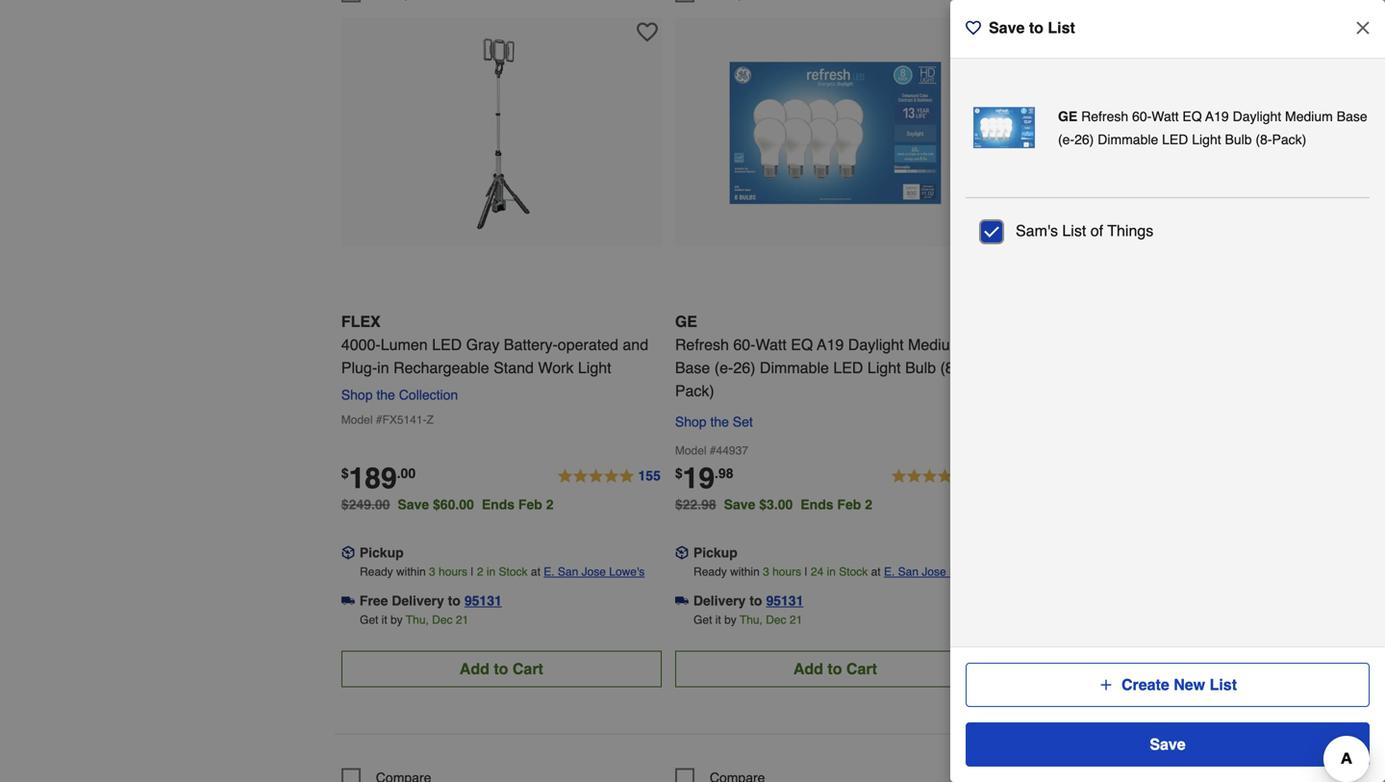 Task type: vqa. For each thing, say whether or not it's contained in the screenshot.
|
yes



Task type: describe. For each thing, give the bounding box(es) containing it.
heart outline image
[[971, 21, 992, 43]]

led inside flex 4000-lumen led gray battery-operated and plug-in rechargeable stand work light
[[432, 336, 462, 354]]

lumen
[[381, 336, 428, 354]]

24
[[811, 565, 824, 579]]

4.5 stars image
[[891, 465, 996, 488]]

free delivery to 95131
[[360, 593, 502, 609]]

savings save $60.00 element
[[398, 497, 562, 512]]

3 add to cart button from the left
[[1010, 651, 1330, 687]]

1 95131 from the left
[[465, 593, 502, 609]]

watt inside ge refresh 60-watt eq a19 daylight medium base (e-26) dimmable led light bulb (8- pack)
[[756, 336, 787, 354]]

daylight inside refresh 60-watt eq a19 daylight medium base (e-26) dimmable led light bulb (8-pack)
[[1233, 109, 1282, 124]]

within for to
[[731, 565, 760, 579]]

5014190799 element
[[341, 768, 432, 782]]

(e- inside ge refresh 60-watt eq a19 daylight medium base (e-26) dimmable led light bulb (8- pack)
[[715, 359, 734, 377]]

hours for 95131
[[773, 565, 802, 579]]

shop the collection link
[[341, 387, 466, 403]]

sam's list of things
[[1016, 222, 1154, 240]]

3 add to cart from the left
[[1128, 660, 1212, 678]]

rechargeable
[[394, 359, 490, 377]]

hours for to
[[439, 565, 468, 579]]

eq inside ge refresh 60-watt eq a19 daylight medium base (e-26) dimmable led light bulb (8- pack)
[[791, 336, 814, 354]]

5014234753 element
[[675, 768, 766, 782]]

3 for to
[[763, 565, 770, 579]]

ready for free
[[360, 565, 393, 579]]

.98
[[715, 466, 734, 481]]

plug-
[[341, 359, 377, 377]]

19
[[683, 462, 715, 495]]

ge refresh 60-watt eq a19 daylight medium base (e-26) dimmable led light bulb (8- pack)
[[675, 313, 963, 400]]

gray
[[466, 336, 500, 354]]

model for 4000-lumen led gray battery-operated and plug-in rechargeable stand work light
[[341, 413, 373, 427]]

$249.00
[[341, 497, 390, 512]]

e. for delivery to 95131
[[884, 565, 895, 579]]

2 delivery from the left
[[694, 593, 746, 609]]

3 for delivery
[[429, 565, 436, 579]]

# for refresh 60-watt eq a19 daylight medium base (e-26) dimmable led light bulb (8- pack)
[[710, 444, 717, 457]]

flex 4000-lumen led gray battery-operated and plug-in rechargeable stand work light
[[341, 313, 649, 377]]

new
[[1174, 676, 1206, 694]]

pack) inside ge refresh 60-watt eq a19 daylight medium base (e-26) dimmable led light bulb (8- pack)
[[675, 382, 715, 400]]

within for delivery
[[397, 565, 426, 579]]

z
[[427, 413, 434, 427]]

e. san jose lowe's button for free delivery to 95131
[[544, 562, 645, 582]]

and
[[623, 336, 649, 354]]

3 cart from the left
[[1181, 660, 1212, 678]]

shop the set
[[675, 414, 753, 430]]

truck filled image
[[675, 594, 689, 608]]

satin nickel image
[[1014, 251, 1051, 288]]

shop the collection
[[341, 387, 458, 403]]

refresh inside refresh 60-watt eq a19 daylight medium base (e-26) dimmable led light bulb (8-pack)
[[1082, 109, 1129, 124]]

21 for to
[[456, 613, 469, 627]]

stock for delivery to 95131
[[840, 565, 868, 579]]

$ for 19
[[675, 466, 683, 481]]

was price $22.98 element
[[675, 492, 724, 512]]

model # 44937
[[675, 444, 749, 457]]

189
[[349, 462, 397, 495]]

.00
[[397, 466, 416, 481]]

feb for 189
[[519, 497, 543, 512]]

2 cart from the left
[[847, 660, 878, 678]]

of
[[1091, 222, 1104, 240]]

gerefresh 60-watt eq a19 daylight medium base (e-26) dimmable led light bulb (8-pack) element
[[675, 18, 996, 247]]

ready for delivery
[[694, 565, 727, 579]]

dec for 95131
[[766, 613, 787, 627]]

refresh inside ge refresh 60-watt eq a19 daylight medium base (e-26) dimmable led light bulb (8- pack)
[[675, 336, 729, 354]]

by for delivery
[[725, 613, 737, 627]]

by for free
[[391, 613, 403, 627]]

flex
[[341, 313, 381, 330]]

155 button
[[557, 465, 662, 488]]

create new list
[[1122, 676, 1238, 694]]

1 horizontal spatial heart outline image
[[966, 20, 982, 36]]

2 add from the left
[[794, 660, 824, 678]]

get it by thu, dec 21 for delivery
[[360, 613, 469, 627]]

4000-
[[341, 336, 381, 354]]

base inside refresh 60-watt eq a19 daylight medium base (e-26) dimmable led light bulb (8-pack)
[[1338, 109, 1368, 124]]

plus image
[[1099, 678, 1114, 693]]

ready within 3 hours | 24 in stock at e. san jose lowe's
[[694, 565, 986, 579]]

truck filled image
[[341, 594, 355, 608]]

at for free delivery to 95131
[[531, 565, 541, 579]]

dec for to
[[432, 613, 453, 627]]

# for 4000-lumen led gray battery-operated and plug-in rechargeable stand work light
[[376, 413, 383, 427]]

dimmable inside refresh 60-watt eq a19 daylight medium base (e-26) dimmable led light bulb (8-pack)
[[1098, 132, 1159, 147]]

the for in
[[377, 387, 395, 403]]

$60.00
[[433, 497, 474, 512]]

create
[[1122, 676, 1170, 694]]

things
[[1108, 222, 1154, 240]]

gold image
[[1107, 251, 1143, 288]]

0 horizontal spatial heart outline image
[[637, 21, 658, 43]]

create new list button
[[966, 663, 1371, 707]]

san for free delivery to 95131
[[558, 565, 579, 579]]

medium inside ge refresh 60-watt eq a19 daylight medium base (e-26) dimmable led light bulb (8- pack)
[[909, 336, 963, 354]]

shop the set link
[[675, 410, 753, 433]]

e. san jose lowe's button for delivery to 95131
[[884, 562, 986, 582]]

free
[[360, 593, 388, 609]]

led inside ge refresh 60-watt eq a19 daylight medium base (e-26) dimmable led light bulb (8- pack)
[[834, 359, 864, 377]]

in inside flex 4000-lumen led gray battery-operated and plug-in rechargeable stand work light
[[377, 359, 389, 377]]

was price $249.00 element
[[341, 492, 398, 512]]

model for refresh 60-watt eq a19 daylight medium base (e-26) dimmable led light bulb (8- pack)
[[675, 444, 707, 457]]

$ 189 .00
[[341, 462, 416, 495]]

2 add to cart from the left
[[794, 660, 878, 678]]

(8- inside ge refresh 60-watt eq a19 daylight medium base (e-26) dimmable led light bulb (8- pack)
[[941, 359, 960, 377]]

pickup for free
[[360, 545, 404, 560]]

$ 19 .98
[[675, 462, 734, 495]]

battery-
[[504, 336, 558, 354]]

save inside button
[[1150, 736, 1186, 754]]

stock for free delivery to 95131
[[499, 565, 528, 579]]

energy star qualified image
[[969, 219, 988, 238]]

dimmable inside ge refresh 60-watt eq a19 daylight medium base (e-26) dimmable led light bulb (8- pack)
[[760, 359, 830, 377]]

pickup image for delivery
[[675, 546, 689, 560]]

bulb inside ge refresh 60-watt eq a19 daylight medium base (e-26) dimmable led light bulb (8- pack)
[[906, 359, 937, 377]]

medium inside refresh 60-watt eq a19 daylight medium base (e-26) dimmable led light bulb (8-pack)
[[1286, 109, 1334, 124]]



Task type: locate. For each thing, give the bounding box(es) containing it.
2 95131 from the left
[[767, 593, 804, 609]]

set
[[733, 414, 753, 430]]

base
[[1338, 109, 1368, 124], [675, 359, 711, 377]]

2 95131 button from the left
[[767, 591, 804, 610]]

oil rubbed bronze image
[[1061, 251, 1097, 288]]

0 horizontal spatial light
[[578, 359, 612, 377]]

1 hours from the left
[[439, 565, 468, 579]]

| for to
[[471, 565, 474, 579]]

pickup image up truck filled icon
[[675, 546, 689, 560]]

light
[[1193, 132, 1222, 147], [578, 359, 612, 377], [868, 359, 901, 377]]

2 within from the left
[[731, 565, 760, 579]]

e. for free delivery to 95131
[[544, 565, 555, 579]]

model left fx5141-
[[341, 413, 373, 427]]

light inside refresh 60-watt eq a19 daylight medium base (e-26) dimmable led light bulb (8-pack)
[[1193, 132, 1222, 147]]

get for delivery
[[694, 613, 713, 627]]

(e-
[[1059, 132, 1075, 147], [715, 359, 734, 377]]

pickup down $22.98
[[694, 545, 738, 560]]

close image
[[1354, 18, 1373, 38]]

1 pickup from the left
[[360, 545, 404, 560]]

0 horizontal spatial watt
[[756, 336, 787, 354]]

1 add to cart from the left
[[460, 660, 544, 678]]

0 horizontal spatial model
[[341, 413, 373, 427]]

| for 95131
[[805, 565, 808, 579]]

1 thu, from the left
[[406, 613, 429, 627]]

95131
[[465, 593, 502, 609], [767, 593, 804, 609]]

light for flex 4000-lumen led gray battery-operated and plug-in rechargeable stand work light
[[578, 359, 612, 377]]

2 hours from the left
[[773, 565, 802, 579]]

pickup image for free
[[341, 546, 355, 560]]

$ for 189
[[341, 466, 349, 481]]

95131 button for free delivery to 95131
[[465, 591, 502, 610]]

ends for 19
[[801, 497, 834, 512]]

list right new
[[1210, 676, 1238, 694]]

it for delivery
[[716, 613, 722, 627]]

add
[[460, 660, 490, 678], [794, 660, 824, 678], [1128, 660, 1158, 678]]

60- inside refresh 60-watt eq a19 daylight medium base (e-26) dimmable led light bulb (8-pack)
[[1133, 109, 1152, 124]]

(e- up shop the set link
[[715, 359, 734, 377]]

get down delivery to 95131
[[694, 613, 713, 627]]

base down close icon on the right top
[[1338, 109, 1368, 124]]

# down shop the collection at left
[[376, 413, 383, 427]]

1 pickup image from the left
[[341, 546, 355, 560]]

2 pickup from the left
[[694, 545, 738, 560]]

shop
[[341, 387, 373, 403], [675, 414, 707, 430]]

0 horizontal spatial dimmable
[[760, 359, 830, 377]]

jose for delivery to 95131
[[922, 565, 947, 579]]

model # fx5141-z
[[341, 413, 434, 427]]

0 horizontal spatial 26)
[[734, 359, 756, 377]]

0 horizontal spatial feb
[[519, 497, 543, 512]]

$249.00 save $60.00 ends feb 2
[[341, 497, 554, 512]]

1 horizontal spatial pickup
[[694, 545, 738, 560]]

a19 inside refresh 60-watt eq a19 daylight medium base (e-26) dimmable led light bulb (8-pack)
[[1206, 109, 1230, 124]]

pack)
[[1273, 132, 1307, 147], [675, 382, 715, 400]]

1 horizontal spatial led
[[834, 359, 864, 377]]

1 horizontal spatial jose
[[922, 565, 947, 579]]

0 horizontal spatial get it by thu, dec 21
[[360, 613, 469, 627]]

fx5141-
[[383, 413, 427, 427]]

1 horizontal spatial |
[[805, 565, 808, 579]]

0 horizontal spatial the
[[377, 387, 395, 403]]

1 delivery from the left
[[392, 593, 444, 609]]

feb up ready within 3 hours | 2 in stock at e. san jose lowe's
[[519, 497, 543, 512]]

3 up free delivery to 95131
[[429, 565, 436, 579]]

26)
[[1075, 132, 1095, 147], [734, 359, 756, 377]]

at down savings save $60.00 element
[[531, 565, 541, 579]]

watt inside refresh 60-watt eq a19 daylight medium base (e-26) dimmable led light bulb (8-pack)
[[1152, 109, 1180, 124]]

0 horizontal spatial pickup
[[360, 545, 404, 560]]

1 horizontal spatial a19
[[1206, 109, 1230, 124]]

dec
[[432, 613, 453, 627], [766, 613, 787, 627]]

pickup image
[[341, 546, 355, 560], [675, 546, 689, 560]]

by
[[391, 613, 403, 627], [725, 613, 737, 627]]

hours
[[439, 565, 468, 579], [773, 565, 802, 579]]

2 for 189
[[546, 497, 554, 512]]

0 vertical spatial base
[[1338, 109, 1368, 124]]

save button
[[966, 723, 1371, 767]]

0 horizontal spatial 21
[[456, 613, 469, 627]]

2 san from the left
[[899, 565, 919, 579]]

1 within from the left
[[397, 565, 426, 579]]

1 horizontal spatial medium
[[1286, 109, 1334, 124]]

list for save to list
[[1048, 19, 1076, 37]]

1 $ from the left
[[341, 466, 349, 481]]

jose
[[582, 565, 606, 579], [922, 565, 947, 579]]

1 horizontal spatial watt
[[1152, 109, 1180, 124]]

pickup up "free"
[[360, 545, 404, 560]]

2 stock from the left
[[840, 565, 868, 579]]

get it by thu, dec 21 down delivery to 95131
[[694, 613, 803, 627]]

2 lowe's from the left
[[950, 565, 986, 579]]

light inside ge refresh 60-watt eq a19 daylight medium base (e-26) dimmable led light bulb (8- pack)
[[868, 359, 901, 377]]

# up .98
[[710, 444, 717, 457]]

medium
[[1286, 109, 1334, 124], [909, 336, 963, 354]]

0 horizontal spatial 95131
[[465, 593, 502, 609]]

0 horizontal spatial pack)
[[675, 382, 715, 400]]

1 horizontal spatial dimmable
[[1098, 132, 1159, 147]]

$22.98 save $3.00 ends feb 2
[[675, 497, 873, 512]]

daylight inside ge refresh 60-watt eq a19 daylight medium base (e-26) dimmable led light bulb (8- pack)
[[849, 336, 904, 354]]

2 up "ready within 3 hours | 24 in stock at e. san jose lowe's"
[[865, 497, 873, 512]]

2 | from the left
[[805, 565, 808, 579]]

1 dec from the left
[[432, 613, 453, 627]]

add to cart
[[460, 660, 544, 678], [794, 660, 878, 678], [1128, 660, 1212, 678]]

ready within 3 hours | 2 in stock at e. san jose lowe's
[[360, 565, 645, 579]]

cart
[[513, 660, 544, 678], [847, 660, 878, 678], [1181, 660, 1212, 678]]

1 horizontal spatial 21
[[790, 613, 803, 627]]

add down free delivery to 95131
[[460, 660, 490, 678]]

1 horizontal spatial $
[[675, 466, 683, 481]]

within up delivery to 95131
[[731, 565, 760, 579]]

155
[[639, 468, 661, 483]]

ready
[[360, 565, 393, 579], [694, 565, 727, 579]]

1 horizontal spatial eq
[[1183, 109, 1203, 124]]

ends feb 2 element
[[482, 497, 562, 512], [801, 497, 881, 512]]

dimmable
[[1098, 132, 1159, 147], [760, 359, 830, 377]]

0 vertical spatial a19
[[1206, 109, 1230, 124]]

delivery
[[392, 593, 444, 609], [694, 593, 746, 609]]

model up 19 at the bottom
[[675, 444, 707, 457]]

2 up free delivery to 95131
[[477, 565, 484, 579]]

1 horizontal spatial get it by thu, dec 21
[[694, 613, 803, 627]]

0 horizontal spatial $
[[341, 466, 349, 481]]

95131 down ready within 3 hours | 2 in stock at e. san jose lowe's
[[465, 593, 502, 609]]

2 21 from the left
[[790, 613, 803, 627]]

thu, down delivery to 95131
[[740, 613, 763, 627]]

save
[[989, 19, 1025, 37], [398, 497, 429, 512], [724, 497, 756, 512], [1150, 736, 1186, 754]]

21
[[456, 613, 469, 627], [790, 613, 803, 627]]

1 horizontal spatial model
[[675, 444, 707, 457]]

1 horizontal spatial pack)
[[1273, 132, 1307, 147]]

get down "free"
[[360, 613, 379, 627]]

shop for 4000-lumen led gray battery-operated and plug-in rechargeable stand work light
[[341, 387, 373, 403]]

#
[[376, 413, 383, 427], [710, 444, 717, 457]]

ends right $60.00
[[482, 497, 515, 512]]

1 horizontal spatial e. san jose lowe's button
[[884, 562, 986, 582]]

0 horizontal spatial (e-
[[715, 359, 734, 377]]

base inside ge refresh 60-watt eq a19 daylight medium base (e-26) dimmable led light bulb (8- pack)
[[675, 359, 711, 377]]

1 vertical spatial eq
[[791, 336, 814, 354]]

2 at from the left
[[872, 565, 881, 579]]

0 horizontal spatial 3
[[429, 565, 436, 579]]

(e- right ge image
[[1059, 132, 1075, 147]]

$ inside $ 189 .00
[[341, 466, 349, 481]]

in down lumen
[[377, 359, 389, 377]]

bulb inside refresh 60-watt eq a19 daylight medium base (e-26) dimmable led light bulb (8-pack)
[[1226, 132, 1253, 147]]

$3.00
[[760, 497, 793, 512]]

ends feb 2 element for 19
[[801, 497, 881, 512]]

26) up set
[[734, 359, 756, 377]]

thu, down free delivery to 95131
[[406, 613, 429, 627]]

0 vertical spatial watt
[[1152, 109, 1180, 124]]

26) right ge image
[[1075, 132, 1095, 147]]

1 horizontal spatial within
[[731, 565, 760, 579]]

0 horizontal spatial it
[[382, 613, 388, 627]]

2 it from the left
[[716, 613, 722, 627]]

ends
[[482, 497, 515, 512], [801, 497, 834, 512]]

pack) inside refresh 60-watt eq a19 daylight medium base (e-26) dimmable led light bulb (8-pack)
[[1273, 132, 1307, 147]]

0 horizontal spatial ge
[[675, 313, 698, 330]]

1 21 from the left
[[456, 613, 469, 627]]

1 vertical spatial bulb
[[906, 359, 937, 377]]

get for free
[[360, 613, 379, 627]]

1 horizontal spatial hours
[[773, 565, 802, 579]]

95131 button down "ready within 3 hours | 24 in stock at e. san jose lowe's"
[[767, 591, 804, 610]]

savings save $3.00 element
[[724, 497, 881, 512]]

lowe's for free delivery to 95131
[[609, 565, 645, 579]]

thu, for delivery
[[406, 613, 429, 627]]

ge inside ge refresh 60-watt eq a19 daylight medium base (e-26) dimmable led light bulb (8- pack)
[[675, 313, 698, 330]]

1 horizontal spatial 3
[[763, 565, 770, 579]]

pickup for delivery
[[694, 545, 738, 560]]

0 horizontal spatial daylight
[[849, 336, 904, 354]]

0 horizontal spatial led
[[432, 336, 462, 354]]

44937
[[717, 444, 749, 457]]

ends feb 2 element right $3.00
[[801, 497, 881, 512]]

0 horizontal spatial (8-
[[941, 359, 960, 377]]

shop up model # 44937
[[675, 414, 707, 430]]

stock right 24
[[840, 565, 868, 579]]

shop down plug-
[[341, 387, 373, 403]]

ge for ge refresh 60-watt eq a19 daylight medium base (e-26) dimmable led light bulb (8- pack)
[[675, 313, 698, 330]]

work
[[538, 359, 574, 377]]

1 at from the left
[[531, 565, 541, 579]]

1 vertical spatial pack)
[[675, 382, 715, 400]]

1 95131 button from the left
[[465, 591, 502, 610]]

1 horizontal spatial lowe's
[[950, 565, 986, 579]]

2 thu, from the left
[[740, 613, 763, 627]]

ready up delivery to 95131
[[694, 565, 727, 579]]

base up shop the set
[[675, 359, 711, 377]]

1 horizontal spatial ready
[[694, 565, 727, 579]]

5013024893 element
[[341, 0, 432, 2]]

1 add from the left
[[460, 660, 490, 678]]

0 horizontal spatial ready
[[360, 565, 393, 579]]

95131 down "ready within 3 hours | 24 in stock at e. san jose lowe's"
[[767, 593, 804, 609]]

thu, for to
[[740, 613, 763, 627]]

within
[[397, 565, 426, 579], [731, 565, 760, 579]]

1 horizontal spatial dec
[[766, 613, 787, 627]]

2 add to cart button from the left
[[675, 651, 996, 687]]

0 horizontal spatial hours
[[439, 565, 468, 579]]

2
[[546, 497, 554, 512], [865, 497, 873, 512], [477, 565, 484, 579]]

1 lowe's from the left
[[609, 565, 645, 579]]

0 horizontal spatial pickup image
[[341, 546, 355, 560]]

dec down delivery to 95131
[[766, 613, 787, 627]]

ge image
[[974, 97, 1036, 159]]

0 horizontal spatial #
[[376, 413, 383, 427]]

(8- inside refresh 60-watt eq a19 daylight medium base (e-26) dimmable led light bulb (8-pack)
[[1256, 132, 1273, 147]]

get
[[360, 613, 379, 627], [694, 613, 713, 627]]

ends feb 2 element for 189
[[482, 497, 562, 512]]

1 cart from the left
[[513, 660, 544, 678]]

2 ends from the left
[[801, 497, 834, 512]]

1 add to cart button from the left
[[341, 651, 662, 687]]

3 up delivery to 95131
[[763, 565, 770, 579]]

list inside button
[[1210, 676, 1238, 694]]

refresh
[[1082, 109, 1129, 124], [675, 336, 729, 354]]

feb up "ready within 3 hours | 24 in stock at e. san jose lowe's"
[[838, 497, 862, 512]]

1 horizontal spatial add to cart button
[[675, 651, 996, 687]]

0 horizontal spatial cart
[[513, 660, 544, 678]]

heart outline image
[[966, 20, 982, 36], [637, 21, 658, 43]]

0 horizontal spatial e. san jose lowe's button
[[544, 562, 645, 582]]

2 ready from the left
[[694, 565, 727, 579]]

pickup
[[360, 545, 404, 560], [694, 545, 738, 560]]

1 get it by thu, dec 21 from the left
[[360, 613, 469, 627]]

actual price $19.98 element
[[675, 462, 734, 495]]

1 horizontal spatial feb
[[838, 497, 862, 512]]

feb
[[519, 497, 543, 512], [838, 497, 862, 512]]

sam's
[[1016, 222, 1059, 240]]

delivery to 95131
[[694, 593, 804, 609]]

$ inside $ 19 .98
[[675, 466, 683, 481]]

pickup image up truck filled image
[[341, 546, 355, 560]]

2 feb from the left
[[838, 497, 862, 512]]

e.
[[544, 565, 555, 579], [884, 565, 895, 579]]

1 feb from the left
[[519, 497, 543, 512]]

1 horizontal spatial pickup image
[[675, 546, 689, 560]]

1 horizontal spatial 95131 button
[[767, 591, 804, 610]]

in up free delivery to 95131
[[487, 565, 496, 579]]

watt
[[1152, 109, 1180, 124], [756, 336, 787, 354]]

1000444975 element
[[675, 0, 766, 2]]

0 horizontal spatial 60-
[[734, 336, 756, 354]]

in for delivery
[[827, 565, 836, 579]]

2 ends feb 2 element from the left
[[801, 497, 881, 512]]

2 horizontal spatial add to cart button
[[1010, 651, 1330, 687]]

it
[[382, 613, 388, 627], [716, 613, 722, 627]]

a19 inside ge refresh 60-watt eq a19 daylight medium base (e-26) dimmable led light bulb (8- pack)
[[817, 336, 844, 354]]

26) inside refresh 60-watt eq a19 daylight medium base (e-26) dimmable led light bulb (8-pack)
[[1075, 132, 1095, 147]]

2 pickup image from the left
[[675, 546, 689, 560]]

1 horizontal spatial base
[[1338, 109, 1368, 124]]

0 vertical spatial eq
[[1183, 109, 1203, 124]]

0 horizontal spatial e.
[[544, 565, 555, 579]]

delivery right truck filled icon
[[694, 593, 746, 609]]

1 horizontal spatial refresh
[[1082, 109, 1129, 124]]

list for create new list
[[1210, 676, 1238, 694]]

collection
[[399, 387, 458, 403]]

3 add from the left
[[1128, 660, 1158, 678]]

bulb
[[1226, 132, 1253, 147], [906, 359, 937, 377]]

21 down free delivery to 95131
[[456, 613, 469, 627]]

in right 24
[[827, 565, 836, 579]]

add down delivery to 95131
[[794, 660, 824, 678]]

2 e. from the left
[[884, 565, 895, 579]]

1 horizontal spatial e.
[[884, 565, 895, 579]]

0 horizontal spatial dec
[[432, 613, 453, 627]]

0 vertical spatial list
[[1048, 19, 1076, 37]]

delivery right "free"
[[392, 593, 444, 609]]

list left of
[[1063, 222, 1087, 240]]

2 get it by thu, dec 21 from the left
[[694, 613, 803, 627]]

1 horizontal spatial get
[[694, 613, 713, 627]]

the for (e-
[[711, 414, 729, 430]]

95131 button for delivery to 95131
[[767, 591, 804, 610]]

ready up "free"
[[360, 565, 393, 579]]

ge for ge
[[1059, 109, 1078, 124]]

list
[[1048, 19, 1076, 37], [1063, 222, 1087, 240], [1210, 676, 1238, 694]]

0 horizontal spatial lowe's
[[609, 565, 645, 579]]

2 by from the left
[[725, 613, 737, 627]]

at for delivery to 95131
[[872, 565, 881, 579]]

ends right $3.00
[[801, 497, 834, 512]]

light for ge refresh 60-watt eq a19 daylight medium base (e-26) dimmable led light bulb (8- pack)
[[868, 359, 901, 377]]

save to list
[[989, 19, 1076, 37]]

led inside refresh 60-watt eq a19 daylight medium base (e-26) dimmable led light bulb (8-pack)
[[1163, 132, 1189, 147]]

1 horizontal spatial shop
[[675, 414, 707, 430]]

0 vertical spatial #
[[376, 413, 383, 427]]

a19
[[1206, 109, 1230, 124], [817, 336, 844, 354]]

1 by from the left
[[391, 613, 403, 627]]

21 for 95131
[[790, 613, 803, 627]]

0 horizontal spatial bulb
[[906, 359, 937, 377]]

feb for 19
[[838, 497, 862, 512]]

2 jose from the left
[[922, 565, 947, 579]]

1 vertical spatial model
[[675, 444, 707, 457]]

1 vertical spatial list
[[1063, 222, 1087, 240]]

1 e. from the left
[[544, 565, 555, 579]]

1 horizontal spatial light
[[868, 359, 901, 377]]

to
[[1030, 19, 1044, 37], [448, 593, 461, 609], [750, 593, 763, 609], [494, 660, 509, 678], [828, 660, 843, 678], [1162, 660, 1177, 678]]

1 vertical spatial ge
[[675, 313, 698, 330]]

1 vertical spatial dimmable
[[760, 359, 830, 377]]

list right heart outline image
[[1048, 19, 1076, 37]]

5 stars image
[[557, 465, 662, 488]]

(8-
[[1256, 132, 1273, 147], [941, 359, 960, 377]]

$22.98
[[675, 497, 717, 512]]

eq inside refresh 60-watt eq a19 daylight medium base (e-26) dimmable led light bulb (8-pack)
[[1183, 109, 1203, 124]]

| left 24
[[805, 565, 808, 579]]

dec down free delivery to 95131
[[432, 613, 453, 627]]

1 jose from the left
[[582, 565, 606, 579]]

0 vertical spatial the
[[377, 387, 395, 403]]

0 horizontal spatial get
[[360, 613, 379, 627]]

get it by thu, dec 21 for to
[[694, 613, 803, 627]]

1 vertical spatial (e-
[[715, 359, 734, 377]]

lowe's
[[609, 565, 645, 579], [950, 565, 986, 579]]

ends feb 2 element right $60.00
[[482, 497, 562, 512]]

0 vertical spatial dimmable
[[1098, 132, 1159, 147]]

1 horizontal spatial (e-
[[1059, 132, 1075, 147]]

jose for free delivery to 95131
[[582, 565, 606, 579]]

$ up $249.00
[[341, 466, 349, 481]]

95131 button
[[465, 591, 502, 610], [767, 591, 804, 610]]

0 vertical spatial pack)
[[1273, 132, 1307, 147]]

within up free delivery to 95131
[[397, 565, 426, 579]]

san
[[558, 565, 579, 579], [899, 565, 919, 579]]

1 vertical spatial medium
[[909, 336, 963, 354]]

led
[[1163, 132, 1189, 147], [432, 336, 462, 354], [834, 359, 864, 377]]

0 horizontal spatial 95131 button
[[465, 591, 502, 610]]

1 ends feb 2 element from the left
[[482, 497, 562, 512]]

1 horizontal spatial daylight
[[1233, 109, 1282, 124]]

2 get from the left
[[694, 613, 713, 627]]

1 stock from the left
[[499, 565, 528, 579]]

0 horizontal spatial thu,
[[406, 613, 429, 627]]

at right 24
[[872, 565, 881, 579]]

operated
[[558, 336, 619, 354]]

at
[[531, 565, 541, 579], [872, 565, 881, 579]]

the
[[377, 387, 395, 403], [711, 414, 729, 430]]

hours up free delivery to 95131
[[439, 565, 468, 579]]

95131 button down ready within 3 hours | 2 in stock at e. san jose lowe's
[[465, 591, 502, 610]]

daylight
[[1233, 109, 1282, 124], [849, 336, 904, 354]]

2 horizontal spatial cart
[[1181, 660, 1212, 678]]

$
[[341, 466, 349, 481], [675, 466, 683, 481]]

1 ready from the left
[[360, 565, 393, 579]]

60- inside ge refresh 60-watt eq a19 daylight medium base (e-26) dimmable led light bulb (8- pack)
[[734, 336, 756, 354]]

|
[[471, 565, 474, 579], [805, 565, 808, 579]]

shop for refresh 60-watt eq a19 daylight medium base (e-26) dimmable led light bulb (8- pack)
[[675, 414, 707, 430]]

0 horizontal spatial base
[[675, 359, 711, 377]]

0 horizontal spatial 2
[[477, 565, 484, 579]]

2 3 from the left
[[763, 565, 770, 579]]

(e- inside refresh 60-watt eq a19 daylight medium base (e-26) dimmable led light bulb (8-pack)
[[1059, 132, 1075, 147]]

0 horizontal spatial shop
[[341, 387, 373, 403]]

hours left 24
[[773, 565, 802, 579]]

get it by thu, dec 21 down free delivery to 95131
[[360, 613, 469, 627]]

model
[[341, 413, 373, 427], [675, 444, 707, 457]]

add to cart button
[[341, 651, 662, 687], [675, 651, 996, 687], [1010, 651, 1330, 687]]

0 horizontal spatial stock
[[499, 565, 528, 579]]

the up model # fx5141-z
[[377, 387, 395, 403]]

26) inside ge refresh 60-watt eq a19 daylight medium base (e-26) dimmable led light bulb (8- pack)
[[734, 359, 756, 377]]

| up free delivery to 95131
[[471, 565, 474, 579]]

21 down delivery to 95131
[[790, 613, 803, 627]]

ends for 189
[[482, 497, 515, 512]]

it down delivery to 95131
[[716, 613, 722, 627]]

2 for 19
[[865, 497, 873, 512]]

1 3 from the left
[[429, 565, 436, 579]]

3
[[429, 565, 436, 579], [763, 565, 770, 579]]

lowe's for delivery to 95131
[[950, 565, 986, 579]]

0 vertical spatial led
[[1163, 132, 1189, 147]]

stand
[[494, 359, 534, 377]]

2 e. san jose lowe's button from the left
[[884, 562, 986, 582]]

0 horizontal spatial san
[[558, 565, 579, 579]]

light inside flex 4000-lumen led gray battery-operated and plug-in rechargeable stand work light
[[578, 359, 612, 377]]

stock
[[499, 565, 528, 579], [840, 565, 868, 579]]

2 $ from the left
[[675, 466, 683, 481]]

it down "free"
[[382, 613, 388, 627]]

1 vertical spatial the
[[711, 414, 729, 430]]

60-
[[1133, 109, 1152, 124], [734, 336, 756, 354]]

1 | from the left
[[471, 565, 474, 579]]

1 vertical spatial led
[[432, 336, 462, 354]]

$ right 155
[[675, 466, 683, 481]]

the left set
[[711, 414, 729, 430]]

0 horizontal spatial within
[[397, 565, 426, 579]]

refresh 60-watt eq a19 daylight medium base (e-26) dimmable led light bulb (8-pack)
[[1059, 109, 1368, 147]]

stock down savings save $60.00 element
[[499, 565, 528, 579]]

2 up ready within 3 hours | 2 in stock at e. san jose lowe's
[[546, 497, 554, 512]]

1 get from the left
[[360, 613, 379, 627]]

2 dec from the left
[[766, 613, 787, 627]]

2 horizontal spatial add
[[1128, 660, 1158, 678]]

1 e. san jose lowe's button from the left
[[544, 562, 645, 582]]

it for free
[[382, 613, 388, 627]]

1 horizontal spatial in
[[487, 565, 496, 579]]

1 it from the left
[[382, 613, 388, 627]]

thu,
[[406, 613, 429, 627], [740, 613, 763, 627]]

in for free
[[487, 565, 496, 579]]

get it by thu, dec 21
[[360, 613, 469, 627], [694, 613, 803, 627]]

2 horizontal spatial in
[[827, 565, 836, 579]]

by down free delivery to 95131
[[391, 613, 403, 627]]

san for delivery to 95131
[[899, 565, 919, 579]]

1 san from the left
[[558, 565, 579, 579]]

actual price $189.00 element
[[341, 462, 416, 495]]

1 ends from the left
[[482, 497, 515, 512]]

add right plus icon
[[1128, 660, 1158, 678]]

by down delivery to 95131
[[725, 613, 737, 627]]



